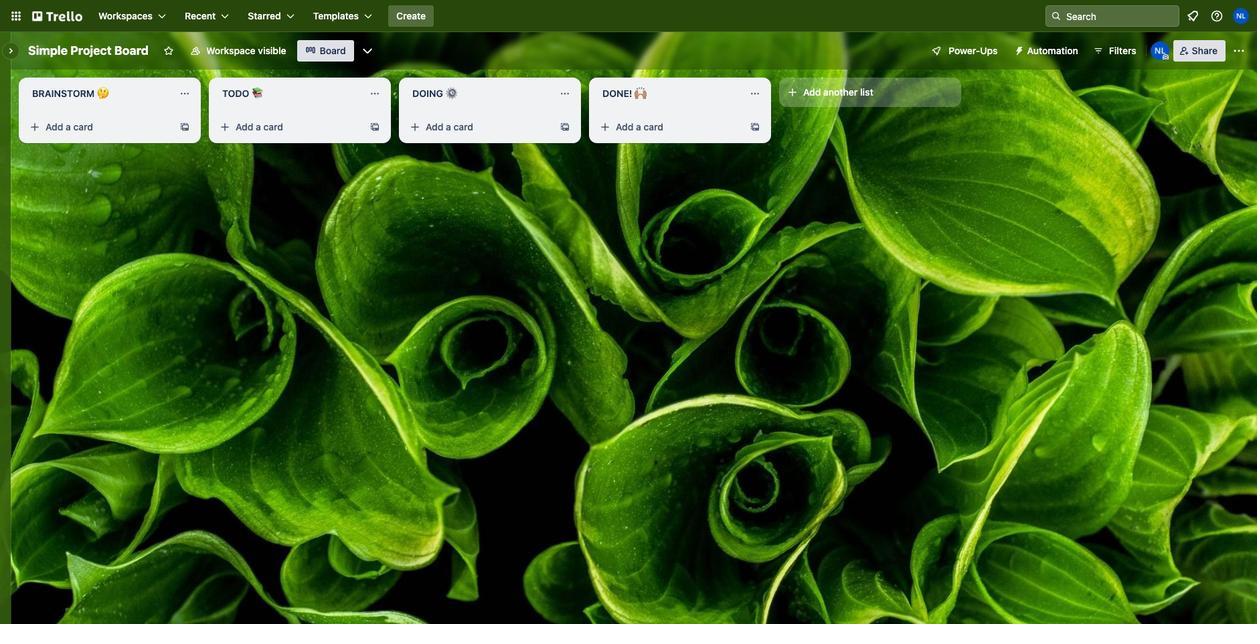 Task type: vqa. For each thing, say whether or not it's contained in the screenshot.
3rd Add a card Button from right
yes



Task type: locate. For each thing, give the bounding box(es) containing it.
1 add a card from the left
[[46, 121, 93, 133]]

add a card for todo
[[236, 121, 283, 133]]

1 horizontal spatial noah lott (noahlott1) image
[[1233, 8, 1249, 24]]

card down "brainstorm 🤔"
[[73, 121, 93, 133]]

add a card down "brainstorm 🤔"
[[46, 121, 93, 133]]

1 vertical spatial noah lott (noahlott1) image
[[1151, 42, 1170, 60]]

1 a from the left
[[66, 121, 71, 133]]

add another list
[[803, 86, 874, 98]]

board
[[114, 44, 149, 58], [320, 45, 346, 56]]

search image
[[1051, 11, 1062, 21]]

workspace visible button
[[182, 40, 294, 62]]

add another list button
[[779, 78, 962, 107]]

2 add a card from the left
[[236, 121, 283, 133]]

card down 🙌🏽
[[644, 121, 664, 133]]

a down 🙌🏽
[[636, 121, 641, 133]]

3 card from the left
[[454, 121, 473, 133]]

add down todo 📚
[[236, 121, 253, 133]]

add a card button for 🤔
[[24, 117, 174, 138]]

sm image
[[1009, 40, 1028, 59]]

noah lott (noahlott1) image right open information menu image
[[1233, 8, 1249, 24]]

add a card button for 📚
[[214, 117, 364, 138]]

1 card from the left
[[73, 121, 93, 133]]

1 add a card button from the left
[[24, 117, 174, 138]]

1 create from template… image from the left
[[179, 122, 190, 133]]

add a card down ⚙️
[[426, 121, 473, 133]]

TODO 📚 text field
[[214, 83, 362, 104]]

brainstorm 🤔
[[32, 88, 109, 99]]

card for ⚙️
[[454, 121, 473, 133]]

templates
[[313, 10, 359, 21]]

add down brainstorm
[[46, 121, 63, 133]]

power-
[[949, 45, 980, 56]]

done! 🙌🏽
[[603, 88, 647, 99]]

card
[[73, 121, 93, 133], [264, 121, 283, 133], [454, 121, 473, 133], [644, 121, 664, 133]]

board inside text field
[[114, 44, 149, 58]]

0 vertical spatial noah lott (noahlott1) image
[[1233, 8, 1249, 24]]

card down ⚙️
[[454, 121, 473, 133]]

starred
[[248, 10, 281, 21]]

add a card for brainstorm
[[46, 121, 93, 133]]

card for 📚
[[264, 121, 283, 133]]

4 a from the left
[[636, 121, 641, 133]]

4 card from the left
[[644, 121, 664, 133]]

add a card down 📚
[[236, 121, 283, 133]]

add a card button down done! 🙌🏽 text box on the top
[[595, 117, 745, 138]]

filters
[[1109, 45, 1137, 56]]

4 add a card button from the left
[[595, 117, 745, 138]]

back to home image
[[32, 5, 82, 27]]

2 add a card button from the left
[[214, 117, 364, 138]]

card for 🤔
[[73, 121, 93, 133]]

add a card button down brainstorm 🤔 text field
[[24, 117, 174, 138]]

2 create from template… image from the left
[[560, 122, 570, 133]]

3 add a card from the left
[[426, 121, 473, 133]]

noah lott (noahlott1) image
[[1233, 8, 1249, 24], [1151, 42, 1170, 60]]

a
[[66, 121, 71, 133], [256, 121, 261, 133], [446, 121, 451, 133], [636, 121, 641, 133]]

add down doing ⚙️
[[426, 121, 444, 133]]

DOING ⚙️ text field
[[404, 83, 552, 104]]

open information menu image
[[1211, 9, 1224, 23]]

board left "customize views" image on the top
[[320, 45, 346, 56]]

add a card button
[[24, 117, 174, 138], [214, 117, 364, 138], [404, 117, 554, 138], [595, 117, 745, 138]]

create
[[396, 10, 426, 21]]

card down todo 📚 text box
[[264, 121, 283, 133]]

share button
[[1174, 40, 1226, 62]]

a down "brainstorm 🤔"
[[66, 121, 71, 133]]

add a card down 🙌🏽
[[616, 121, 664, 133]]

2 card from the left
[[264, 121, 283, 133]]

0 horizontal spatial noah lott (noahlott1) image
[[1151, 42, 1170, 60]]

0 horizontal spatial board
[[114, 44, 149, 58]]

customize views image
[[361, 44, 374, 58]]

noah lott (noahlott1) image right filters
[[1151, 42, 1170, 60]]

add
[[803, 86, 821, 98], [46, 121, 63, 133], [236, 121, 253, 133], [426, 121, 444, 133], [616, 121, 634, 133]]

board down the workspaces popup button
[[114, 44, 149, 58]]

1 horizontal spatial create from template… image
[[560, 122, 570, 133]]

add a card button down todo 📚 text box
[[214, 117, 364, 138]]

2 a from the left
[[256, 121, 261, 133]]

done!
[[603, 88, 632, 99]]

3 a from the left
[[446, 121, 451, 133]]

create from template… image
[[179, 122, 190, 133], [560, 122, 570, 133], [750, 122, 761, 133]]

add a card
[[46, 121, 93, 133], [236, 121, 283, 133], [426, 121, 473, 133], [616, 121, 664, 133]]

add a card button down doing ⚙️ text box
[[404, 117, 554, 138]]

add for todo 📚
[[236, 121, 253, 133]]

3 create from template… image from the left
[[750, 122, 761, 133]]

recent button
[[177, 5, 237, 27]]

a down ⚙️
[[446, 121, 451, 133]]

add for doing ⚙️
[[426, 121, 444, 133]]

create from template… image for brainstorm 🤔
[[179, 122, 190, 133]]

0 horizontal spatial create from template… image
[[179, 122, 190, 133]]

share
[[1192, 45, 1218, 56]]

2 horizontal spatial create from template… image
[[750, 122, 761, 133]]

a down 📚
[[256, 121, 261, 133]]

3 add a card button from the left
[[404, 117, 554, 138]]

starred button
[[240, 5, 302, 27]]

todo
[[222, 88, 249, 99]]

simple project board
[[28, 44, 149, 58]]

workspace visible
[[206, 45, 286, 56]]



Task type: describe. For each thing, give the bounding box(es) containing it.
this member is an admin of this board. image
[[1163, 54, 1169, 60]]

workspace
[[206, 45, 256, 56]]

add a card button for ⚙️
[[404, 117, 554, 138]]

1 horizontal spatial board
[[320, 45, 346, 56]]

show menu image
[[1233, 44, 1246, 58]]

noah lott (noahlott1) image inside primary 'element'
[[1233, 8, 1249, 24]]

Search field
[[1062, 6, 1179, 26]]

workspaces button
[[90, 5, 174, 27]]

DONE! 🙌🏽 text field
[[595, 83, 742, 104]]

a for doing
[[446, 121, 451, 133]]

recent
[[185, 10, 216, 21]]

board link
[[297, 40, 354, 62]]

todo 📚
[[222, 88, 264, 99]]

4 add a card from the left
[[616, 121, 664, 133]]

templates button
[[305, 5, 380, 27]]

BRAINSTORM 🤔 text field
[[24, 83, 171, 104]]

automation
[[1028, 45, 1079, 56]]

create from template… image for doing ⚙️
[[560, 122, 570, 133]]

simple
[[28, 44, 68, 58]]

🤔
[[97, 88, 109, 99]]

⚙️
[[446, 88, 458, 99]]

automation button
[[1009, 40, 1087, 62]]

Board name text field
[[21, 40, 155, 62]]

visible
[[258, 45, 286, 56]]

filters button
[[1089, 40, 1141, 62]]

add left another
[[803, 86, 821, 98]]

workspaces
[[98, 10, 153, 21]]

project
[[70, 44, 112, 58]]

create from template… image
[[370, 122, 380, 133]]

add for brainstorm 🤔
[[46, 121, 63, 133]]

ups
[[980, 45, 998, 56]]

another
[[824, 86, 858, 98]]

star or unstar board image
[[163, 46, 174, 56]]

primary element
[[0, 0, 1257, 32]]

📚
[[252, 88, 264, 99]]

power-ups
[[949, 45, 998, 56]]

add down "done! 🙌🏽"
[[616, 121, 634, 133]]

doing
[[412, 88, 443, 99]]

a for todo
[[256, 121, 261, 133]]

create button
[[388, 5, 434, 27]]

doing ⚙️
[[412, 88, 458, 99]]

🙌🏽
[[635, 88, 647, 99]]

0 notifications image
[[1185, 8, 1201, 24]]

list
[[860, 86, 874, 98]]

power-ups button
[[922, 40, 1006, 62]]

brainstorm
[[32, 88, 95, 99]]

a for brainstorm
[[66, 121, 71, 133]]

add a card for doing
[[426, 121, 473, 133]]



